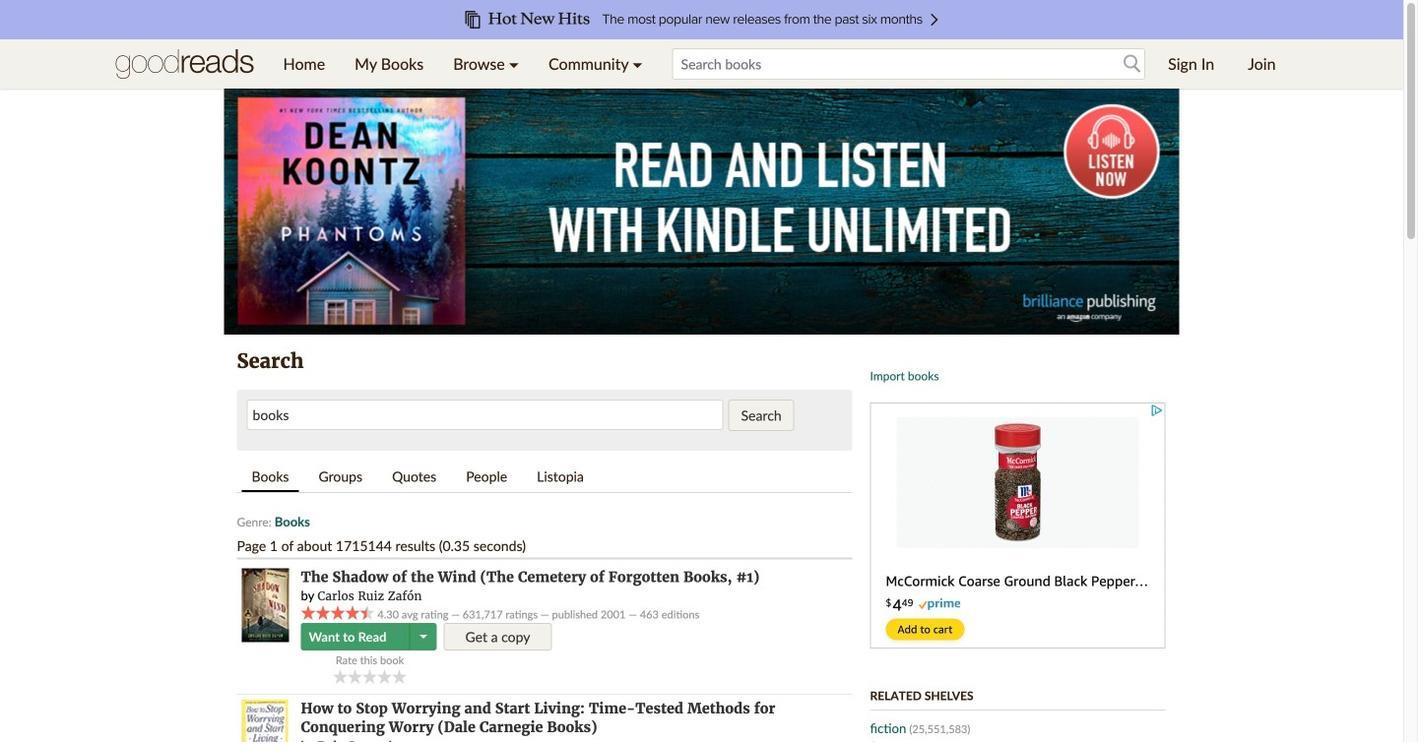 Task type: vqa. For each thing, say whether or not it's contained in the screenshot.
menu
yes



Task type: locate. For each thing, give the bounding box(es) containing it.
0 vertical spatial heading
[[301, 569, 760, 587]]

advertisement element
[[224, 89, 1180, 335], [870, 403, 1166, 649]]

Search for books to add to your shelves search field
[[672, 48, 1146, 80]]

1 vertical spatial heading
[[301, 701, 776, 737]]

heading
[[301, 569, 760, 587], [301, 701, 776, 737]]

the shadow of the wind (the... image
[[242, 569, 289, 643]]

0 vertical spatial advertisement element
[[224, 89, 1180, 335]]

1 heading from the top
[[301, 569, 760, 587]]

menu
[[268, 39, 658, 89]]

None submit
[[729, 400, 795, 431]]



Task type: describe. For each thing, give the bounding box(es) containing it.
Search by Book Title, Author, or ISBN text field
[[247, 400, 724, 431]]

how to stop worrying and st... image
[[242, 701, 288, 743]]

Search books text field
[[672, 48, 1146, 80]]

2 heading from the top
[[301, 701, 776, 737]]

1 vertical spatial advertisement element
[[870, 403, 1166, 649]]



